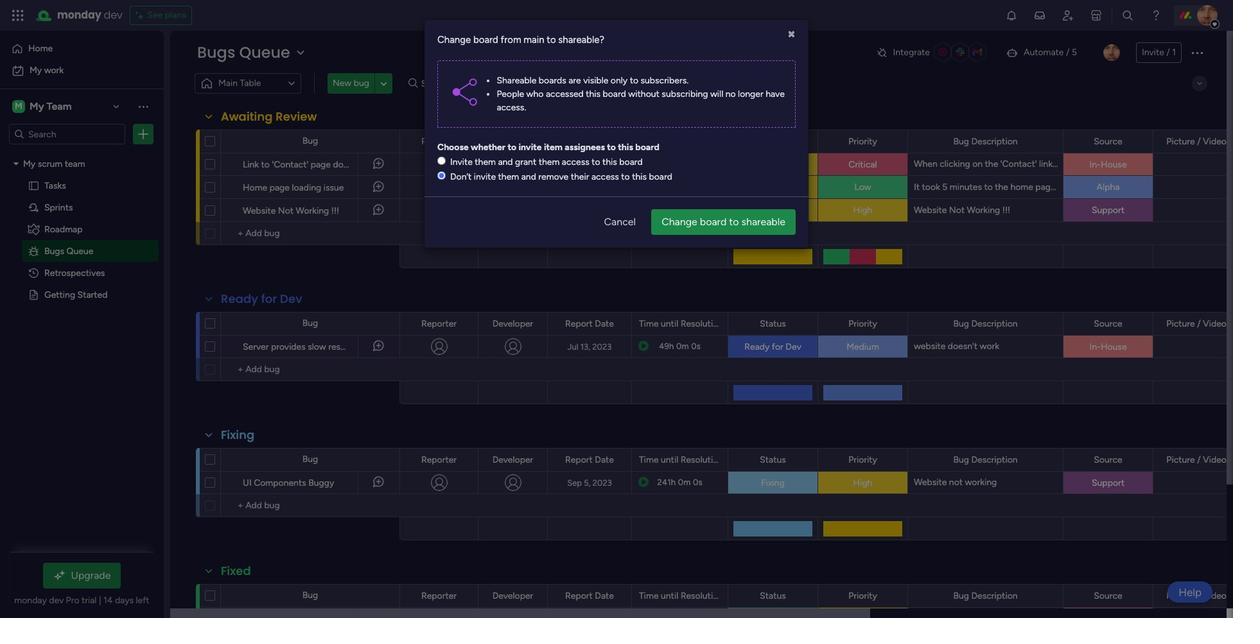 Task type: vqa. For each thing, say whether or not it's contained in the screenshot.
top notify
no



Task type: describe. For each thing, give the bounding box(es) containing it.
new bug button
[[328, 73, 374, 94]]

monday for monday dev pro trial | 14 days left
[[14, 595, 47, 606]]

1 until from the top
[[661, 136, 678, 147]]

change board from main to shareable?
[[437, 34, 604, 46]]

4 reporter field from the top
[[418, 589, 460, 603]]

caret down image
[[13, 159, 19, 168]]

4 bug description field from the top
[[950, 589, 1021, 603]]

this up cancel
[[632, 171, 647, 182]]

days
[[115, 595, 134, 606]]

priority for 2nd priority "field"
[[849, 318, 877, 329]]

0 horizontal spatial them
[[475, 156, 496, 167]]

aug
[[565, 160, 581, 169]]

report for fixing
[[565, 454, 593, 465]]

1 time until resolution field from the top
[[636, 135, 724, 149]]

new
[[333, 78, 351, 89]]

see plans button
[[130, 6, 192, 25]]

2023 for sep 5, 2023
[[593, 478, 612, 488]]

3 video from the top
[[1203, 454, 1227, 465]]

dev inside field
[[280, 291, 302, 307]]

2 time until resolution from the top
[[639, 318, 723, 329]]

2 in-house from the top
[[1090, 341, 1127, 352]]

cancel button
[[594, 209, 646, 235]]

3 description from the top
[[971, 454, 1018, 465]]

1 horizontal spatial not
[[949, 205, 965, 215]]

1 developer field from the top
[[489, 135, 537, 149]]

2 picture / video o field from the top
[[1163, 317, 1233, 331]]

2 vertical spatial work
[[980, 341, 999, 352]]

this right 21,
[[602, 156, 617, 167]]

bug
[[354, 78, 369, 89]]

shareable
[[741, 215, 785, 228]]

link to 'contact' page doesn't work
[[243, 159, 385, 170]]

1 vertical spatial bugs
[[44, 245, 64, 256]]

Fixed field
[[218, 563, 254, 580]]

scrum
[[38, 158, 62, 169]]

subscribing
[[662, 88, 708, 99]]

0 horizontal spatial 'contact'
[[272, 159, 308, 170]]

invite members image
[[1062, 9, 1074, 22]]

see plans
[[147, 10, 186, 21]]

start conversation image
[[358, 608, 399, 618]]

monday for monday dev
[[57, 8, 101, 22]]

sort
[[608, 78, 625, 89]]

left
[[136, 595, 149, 606]]

issue
[[323, 182, 344, 193]]

invite / 1
[[1142, 47, 1176, 58]]

response
[[328, 342, 365, 353]]

2 developer field from the top
[[489, 317, 537, 331]]

don't
[[450, 171, 472, 182]]

4 developer field from the top
[[489, 589, 537, 603]]

my scrum team
[[23, 158, 85, 169]]

2 until from the top
[[661, 318, 678, 329]]

2 time from the top
[[639, 318, 659, 329]]

access.
[[497, 102, 526, 113]]

1 report date field from the top
[[562, 135, 617, 149]]

1 video from the top
[[1203, 136, 1227, 147]]

when clicking on the 'contact' link i am simply re-directed to the main page.
[[914, 159, 1220, 170]]

2 priority field from the top
[[845, 317, 880, 331]]

see
[[147, 10, 163, 21]]

group
[[709, 78, 734, 89]]

4 time from the top
[[639, 591, 659, 601]]

date for fixed
[[595, 591, 614, 601]]

1 source from the top
[[1094, 136, 1123, 147]]

2 resolution from the top
[[681, 318, 723, 329]]

new bug
[[333, 78, 369, 89]]

directed
[[1114, 159, 1148, 170]]

m
[[15, 101, 22, 112]]

1 horizontal spatial main
[[1176, 159, 1195, 170]]

Fixing field
[[218, 427, 258, 444]]

2023 for nov 15, 2023
[[595, 182, 614, 192]]

1 vertical spatial ready for dev
[[745, 341, 801, 352]]

home link
[[8, 39, 156, 59]]

3 bug description from the top
[[953, 454, 1018, 465]]

4 bug description from the top
[[953, 591, 1018, 601]]

1 horizontal spatial dev
[[786, 341, 801, 352]]

website down took
[[914, 205, 947, 215]]

buggy
[[308, 478, 334, 489]]

0 vertical spatial doesn't
[[333, 159, 363, 170]]

monday dev pro trial | 14 days left
[[14, 595, 149, 606]]

to inside button
[[729, 215, 739, 228]]

2 reporter from the top
[[421, 318, 457, 329]]

2 picture from the top
[[1167, 318, 1195, 329]]

o for 3rd picture / video o field from the bottom
[[1229, 318, 1233, 329]]

1 horizontal spatial page
[[311, 159, 331, 170]]

bugs queue inside list box
[[44, 245, 93, 256]]

date for ready for dev
[[595, 318, 614, 329]]

to right directed
[[1150, 159, 1158, 170]]

grant
[[515, 156, 536, 167]]

public board image
[[28, 288, 40, 301]]

accessed
[[546, 88, 584, 99]]

am
[[1060, 159, 1072, 170]]

1 horizontal spatial bugs queue
[[197, 42, 290, 63]]

3 reporter field from the top
[[418, 453, 460, 467]]

to down assignees
[[592, 156, 600, 167]]

3 time until resolution from the top
[[639, 454, 723, 465]]

0 horizontal spatial website not working !!!
[[243, 206, 339, 216]]

clicking
[[940, 159, 970, 170]]

1 horizontal spatial queue
[[239, 42, 290, 63]]

change board to shareable button
[[651, 209, 796, 235]]

working
[[965, 477, 997, 488]]

search everything image
[[1121, 9, 1134, 22]]

hide button
[[637, 73, 684, 94]]

from
[[501, 34, 521, 46]]

my work link
[[8, 60, 156, 81]]

arrow down image
[[568, 76, 584, 91]]

my for my scrum team
[[23, 158, 35, 169]]

4 video from the top
[[1203, 591, 1227, 601]]

0 horizontal spatial !!!
[[331, 206, 339, 216]]

picture / video o for first picture / video o field from the top
[[1167, 136, 1233, 147]]

it
[[914, 181, 920, 192]]

0 vertical spatial invite
[[519, 142, 542, 153]]

bugs queue button
[[195, 42, 311, 63]]

0 horizontal spatial invite
[[474, 171, 496, 182]]

to right link
[[261, 159, 270, 170]]

jul 13, 2023
[[568, 342, 612, 352]]

0m for 241h
[[678, 478, 691, 487]]

aug 21, 2023
[[565, 160, 614, 169]]

1 horizontal spatial fixing
[[761, 478, 785, 488]]

help image
[[1150, 9, 1162, 22]]

the left home at the right of page
[[995, 181, 1008, 192]]

boards
[[539, 75, 566, 86]]

components
[[254, 478, 306, 489]]

home option
[[8, 39, 156, 59]]

nov 15, 2023
[[565, 182, 614, 192]]

2023 for jul 13, 2023
[[592, 342, 612, 352]]

1 picture / video o field from the top
[[1163, 135, 1233, 149]]

public board image
[[28, 179, 40, 191]]

1 horizontal spatial them
[[498, 171, 519, 182]]

o for second picture / video o field from the bottom of the page
[[1229, 454, 1233, 465]]

0 horizontal spatial working
[[296, 206, 329, 216]]

241h 0m 0s
[[657, 478, 702, 487]]

table
[[240, 78, 261, 89]]

item
[[544, 142, 563, 153]]

integrate button
[[871, 39, 995, 66]]

review inside field
[[276, 109, 317, 125]]

main table
[[218, 78, 261, 89]]

automate / 5
[[1024, 47, 1077, 58]]

1 date from the top
[[595, 136, 614, 147]]

home
[[1011, 181, 1033, 192]]

change board to shareable
[[662, 215, 785, 228]]

49h
[[659, 342, 674, 351]]

filter
[[544, 78, 564, 89]]

developer for 2nd developer field from the bottom
[[492, 454, 533, 465]]

trial
[[82, 595, 97, 606]]

by
[[736, 78, 746, 89]]

update feed image
[[1033, 9, 1046, 22]]

team
[[47, 100, 72, 112]]

change for change board to shareable
[[662, 215, 697, 228]]

1 report from the top
[[565, 136, 593, 147]]

Don't invite them and remove their access to this board radio
[[437, 171, 446, 180]]

plans
[[165, 10, 186, 21]]

alpha
[[1097, 182, 1120, 193]]

0 vertical spatial access
[[562, 156, 589, 167]]

4 until from the top
[[661, 591, 678, 601]]

2 horizontal spatial page
[[1036, 181, 1056, 192]]

1 bug description from the top
[[953, 136, 1018, 147]]

are
[[569, 75, 581, 86]]

15,
[[583, 182, 593, 192]]

monday marketplace image
[[1090, 9, 1103, 22]]

3 resolution from the top
[[681, 454, 723, 465]]

link
[[1039, 159, 1053, 170]]

queue inside list box
[[67, 245, 93, 256]]

person
[[484, 78, 512, 89]]

board inside shareable boards are visible only to subscribers. people who accessed this board without subscribing will no longer have access.
[[603, 88, 626, 99]]

their
[[571, 171, 589, 182]]

Search field
[[418, 75, 456, 92]]

report date for fixing
[[565, 454, 614, 465]]

Awaiting Review field
[[218, 109, 320, 125]]

the right on
[[985, 159, 998, 170]]

notifications image
[[1005, 9, 1018, 22]]

|
[[99, 595, 101, 606]]

remove
[[538, 171, 569, 182]]

sep
[[567, 478, 582, 488]]

when
[[914, 159, 938, 170]]

sprints
[[44, 202, 73, 213]]

×
[[787, 25, 796, 41]]

choose whether to invite item assignees to this board
[[437, 142, 660, 153]]

2 horizontal spatial them
[[539, 156, 560, 167]]

board inside button
[[700, 215, 727, 228]]

home for home page loading issue
[[243, 182, 267, 193]]

1 horizontal spatial website not working !!!
[[914, 205, 1010, 215]]

4 source from the top
[[1094, 591, 1123, 601]]

to left load
[[1058, 181, 1066, 192]]

dev for monday dev
[[104, 8, 122, 22]]

awaiting inside awaiting review field
[[221, 109, 273, 125]]

3 time from the top
[[639, 454, 659, 465]]

2 in- from the top
[[1090, 341, 1101, 352]]

3 developer field from the top
[[489, 453, 537, 467]]

picture / video o for second picture / video o field from the bottom of the page
[[1167, 454, 1233, 465]]

my for my team
[[30, 100, 44, 112]]

developer for second developer field
[[492, 318, 533, 329]]

3 time until resolution field from the top
[[636, 453, 724, 467]]

roadmap
[[44, 224, 83, 234]]

to right minutes
[[984, 181, 993, 192]]

2 high from the top
[[853, 478, 872, 488]]

developer for 1st developer field from the top of the page
[[492, 136, 533, 147]]

list box containing my scrum team
[[0, 150, 164, 479]]

3 status from the top
[[760, 591, 786, 601]]

to right assignees
[[607, 142, 616, 153]]

don't invite them and remove their access to this board
[[448, 171, 672, 182]]

fixed
[[221, 563, 251, 579]]

1 horizontal spatial 'contact'
[[1000, 159, 1037, 170]]

0s for 241h 0m 0s
[[693, 478, 702, 487]]

4 description from the top
[[971, 591, 1018, 601]]

2 status from the top
[[760, 454, 786, 465]]

1 reporter field from the top
[[418, 135, 460, 149]]

Search in workspace field
[[27, 127, 107, 142]]



Task type: locate. For each thing, give the bounding box(es) containing it.
my team
[[30, 100, 72, 112]]

doesn't right website
[[948, 341, 978, 352]]

3 report from the top
[[565, 454, 593, 465]]

ui components buggy
[[243, 478, 334, 489]]

work inside option
[[44, 65, 64, 76]]

report for ready for dev
[[565, 318, 593, 329]]

0 horizontal spatial for
[[261, 291, 277, 307]]

website not working !!! down minutes
[[914, 205, 1010, 215]]

my inside list box
[[23, 158, 35, 169]]

invite up the grant
[[519, 142, 542, 153]]

1 support from the top
[[1092, 205, 1125, 216]]

1 time from the top
[[639, 136, 659, 147]]

2 support from the top
[[1092, 478, 1125, 488]]

1 horizontal spatial invite
[[1142, 47, 1164, 58]]

home inside option
[[28, 43, 53, 54]]

1 vertical spatial home
[[243, 182, 267, 193]]

developer for first developer field from the bottom of the page
[[492, 591, 533, 601]]

1 vertical spatial support
[[1092, 478, 1125, 488]]

2 report date field from the top
[[562, 317, 617, 331]]

1 horizontal spatial working
[[967, 205, 1000, 215]]

for
[[261, 291, 277, 307], [772, 341, 783, 352]]

2 vertical spatial status
[[760, 591, 786, 601]]

0s right 241h
[[693, 478, 702, 487]]

and down the grant
[[521, 171, 536, 182]]

!!!
[[1002, 205, 1010, 215], [331, 206, 339, 216]]

0 vertical spatial in-house
[[1090, 159, 1127, 170]]

server
[[243, 342, 269, 353]]

james peterson image
[[1197, 5, 1218, 26]]

o for 4th picture / video o field from the top of the page
[[1229, 591, 1233, 601]]

home page loading issue
[[243, 182, 344, 193]]

subscribers.
[[641, 75, 689, 86]]

4 o from the top
[[1229, 591, 1233, 601]]

fixing
[[221, 427, 254, 443], [761, 478, 785, 488]]

bug description
[[953, 136, 1018, 147], [953, 318, 1018, 329], [953, 454, 1018, 465], [953, 591, 1018, 601]]

0 vertical spatial dev
[[104, 8, 122, 22]]

upgrade
[[71, 570, 111, 582]]

0 horizontal spatial monday
[[14, 595, 47, 606]]

4 priority field from the top
[[845, 589, 880, 603]]

access up their
[[562, 156, 589, 167]]

1 horizontal spatial doesn't
[[948, 341, 978, 352]]

1 high from the top
[[853, 205, 872, 216]]

report for fixed
[[565, 591, 593, 601]]

3 until from the top
[[661, 454, 678, 465]]

!!! down the it took 5 minutes to the home page to load
[[1002, 205, 1010, 215]]

1 source field from the top
[[1091, 135, 1126, 149]]

3 source field from the top
[[1091, 453, 1126, 467]]

home down link
[[243, 182, 267, 193]]

not
[[949, 477, 963, 488]]

2 developer from the top
[[492, 318, 533, 329]]

4 reporter from the top
[[421, 591, 457, 601]]

1 vertical spatial high
[[853, 478, 872, 488]]

access
[[562, 156, 589, 167], [591, 171, 619, 182]]

2023 for aug 21, 2023
[[595, 160, 614, 169]]

Priority field
[[845, 135, 880, 149], [845, 317, 880, 331], [845, 453, 880, 467], [845, 589, 880, 603]]

page left loading
[[270, 182, 290, 193]]

1 vertical spatial work
[[365, 159, 385, 170]]

ready inside field
[[221, 291, 258, 307]]

Report Date field
[[562, 135, 617, 149], [562, 317, 617, 331], [562, 453, 617, 467], [562, 589, 617, 603]]

0 horizontal spatial work
[[44, 65, 64, 76]]

4 time until resolution from the top
[[639, 591, 723, 601]]

3 priority field from the top
[[845, 453, 880, 467]]

to left shareable?
[[547, 34, 556, 46]]

ready
[[221, 291, 258, 307], [745, 341, 770, 352]]

assignees
[[565, 142, 605, 153]]

1 vertical spatial in-
[[1090, 341, 1101, 352]]

report date field for fixed
[[562, 589, 617, 603]]

for inside field
[[261, 291, 277, 307]]

my for my work
[[30, 65, 42, 76]]

2023 right 21,
[[595, 160, 614, 169]]

1 horizontal spatial work
[[365, 159, 385, 170]]

0 vertical spatial main
[[524, 34, 544, 46]]

will
[[710, 88, 723, 99]]

home for home
[[28, 43, 53, 54]]

0 horizontal spatial fixing
[[221, 427, 254, 443]]

james peterson image
[[1103, 44, 1120, 61]]

4 report date field from the top
[[562, 589, 617, 603]]

3 priority from the top
[[849, 454, 877, 465]]

main table button
[[195, 73, 301, 94]]

to inside shareable boards are visible only to subscribers. people who accessed this board without subscribing will no longer have access.
[[630, 75, 638, 86]]

bugs down the roadmap
[[44, 245, 64, 256]]

0 vertical spatial bugs
[[197, 42, 235, 63]]

queue up retrospectives
[[67, 245, 93, 256]]

bug
[[302, 136, 318, 146], [953, 136, 969, 147], [302, 318, 318, 329], [953, 318, 969, 329], [302, 454, 318, 465], [953, 454, 969, 465], [302, 590, 318, 601], [953, 591, 969, 601]]

picture / video o for 3rd picture / video o field from the bottom
[[1167, 318, 1233, 329]]

them down choose whether to invite item assignees to this board
[[539, 156, 560, 167]]

page.
[[1198, 159, 1220, 170]]

website left not
[[914, 477, 947, 488]]

1 vertical spatial fixing
[[761, 478, 785, 488]]

2 picture / video o from the top
[[1167, 318, 1233, 329]]

Source field
[[1091, 135, 1126, 149], [1091, 317, 1126, 331], [1091, 453, 1126, 467], [1091, 589, 1126, 603]]

Invite them and grant them access to this board radio
[[437, 156, 446, 165]]

3 bug description field from the top
[[950, 453, 1021, 467]]

my inside option
[[30, 65, 42, 76]]

help button
[[1168, 582, 1213, 603]]

pro
[[66, 595, 79, 606]]

3 picture / video o field from the top
[[1163, 453, 1233, 467]]

report date field for ready for dev
[[562, 317, 617, 331]]

3 o from the top
[[1229, 454, 1233, 465]]

2 priority from the top
[[849, 318, 877, 329]]

nov
[[565, 182, 581, 192]]

and left the grant
[[498, 156, 513, 167]]

/ inside button
[[1167, 47, 1170, 58]]

2 source from the top
[[1094, 318, 1123, 329]]

report date field for fixing
[[562, 453, 617, 467]]

priority for fourth priority "field" from the top of the page
[[849, 591, 877, 601]]

4 priority from the top
[[849, 591, 877, 601]]

dev for monday dev pro trial | 14 days left
[[49, 595, 64, 606]]

them down the grant
[[498, 171, 519, 182]]

invite right don't
[[474, 171, 496, 182]]

bugs
[[197, 42, 235, 63], [44, 245, 64, 256]]

1 vertical spatial change
[[662, 215, 697, 228]]

to right only
[[630, 75, 638, 86]]

expand image
[[1195, 78, 1205, 89]]

2023 right 5,
[[593, 478, 612, 488]]

2023 for oct 10, 2023
[[594, 206, 614, 215]]

1 in- from the top
[[1090, 159, 1101, 170]]

/
[[1066, 47, 1070, 58], [1167, 47, 1170, 58], [1197, 136, 1201, 147], [1197, 318, 1201, 329], [1197, 454, 1201, 465], [1197, 591, 1201, 601]]

49h 0m 0s
[[659, 342, 701, 351]]

0 vertical spatial dev
[[280, 291, 302, 307]]

help
[[1179, 586, 1202, 599]]

1 vertical spatial house
[[1101, 341, 1127, 352]]

0 horizontal spatial home
[[28, 43, 53, 54]]

invite for invite them and grant them access to this board
[[450, 156, 473, 167]]

2023
[[595, 160, 614, 169], [595, 182, 614, 192], [594, 206, 614, 215], [592, 342, 612, 352], [593, 478, 612, 488]]

bugs queue down the roadmap
[[44, 245, 93, 256]]

2 time until resolution field from the top
[[636, 317, 724, 331]]

angle down image
[[381, 79, 387, 88]]

1 horizontal spatial ready
[[745, 341, 770, 352]]

2023 right the 10,
[[594, 206, 614, 215]]

website not working !!!
[[914, 205, 1010, 215], [243, 206, 339, 216]]

0 horizontal spatial and
[[498, 156, 513, 167]]

5 right automate
[[1072, 47, 1077, 58]]

1 horizontal spatial access
[[591, 171, 619, 182]]

workspace image
[[12, 100, 25, 114]]

invite for invite / 1
[[1142, 47, 1164, 58]]

to up the grant
[[508, 142, 516, 153]]

bugs up main
[[197, 42, 235, 63]]

invite left 1
[[1142, 47, 1164, 58]]

medium
[[847, 341, 879, 352]]

monday up home option
[[57, 8, 101, 22]]

0 vertical spatial work
[[44, 65, 64, 76]]

change up search 'field'
[[437, 34, 471, 46]]

0 vertical spatial support
[[1092, 205, 1125, 216]]

0 vertical spatial for
[[261, 291, 277, 307]]

1 vertical spatial dev
[[49, 595, 64, 606]]

to left shareable
[[729, 215, 739, 228]]

2 bug description from the top
[[953, 318, 1018, 329]]

0 horizontal spatial access
[[562, 156, 589, 167]]

whether
[[471, 142, 506, 153]]

main right from on the left top of page
[[524, 34, 544, 46]]

integrate
[[893, 47, 930, 58]]

0s right 49h at the bottom right of the page
[[691, 342, 701, 351]]

my
[[30, 65, 42, 76], [30, 100, 44, 112], [23, 158, 35, 169]]

0s
[[691, 342, 701, 351], [693, 478, 702, 487]]

them down whether
[[475, 156, 496, 167]]

who
[[526, 88, 544, 99]]

website not working !!! down the home page loading issue
[[243, 206, 339, 216]]

0 vertical spatial monday
[[57, 8, 101, 22]]

0 vertical spatial change
[[437, 34, 471, 46]]

date for fixing
[[595, 454, 614, 465]]

0 vertical spatial house
[[1101, 159, 1127, 170]]

doesn't
[[333, 159, 363, 170], [948, 341, 978, 352]]

website down the home page loading issue
[[243, 206, 276, 216]]

1 vertical spatial ready
[[745, 341, 770, 352]]

source
[[1094, 136, 1123, 147], [1094, 318, 1123, 329], [1094, 454, 1123, 465], [1094, 591, 1123, 601]]

slow
[[308, 342, 326, 353]]

invite
[[1142, 47, 1164, 58], [450, 156, 473, 167]]

my work
[[30, 65, 64, 76]]

my up workspace selection element
[[30, 65, 42, 76]]

oct
[[565, 206, 580, 215]]

only
[[611, 75, 628, 86]]

1 vertical spatial status field
[[757, 453, 789, 467]]

1 in-house from the top
[[1090, 159, 1127, 170]]

priority for fourth priority "field" from the bottom of the page
[[849, 136, 877, 147]]

sep 5, 2023
[[567, 478, 612, 488]]

5 for /
[[1072, 47, 1077, 58]]

re-
[[1102, 159, 1114, 170]]

1 vertical spatial in-house
[[1090, 341, 1127, 352]]

0 vertical spatial high
[[853, 205, 872, 216]]

2 date from the top
[[595, 318, 614, 329]]

1 horizontal spatial and
[[521, 171, 536, 182]]

change inside button
[[662, 215, 697, 228]]

1 vertical spatial invite
[[474, 171, 496, 182]]

1 vertical spatial dev
[[786, 341, 801, 352]]

1 horizontal spatial invite
[[519, 142, 542, 153]]

1 horizontal spatial dev
[[104, 8, 122, 22]]

0 vertical spatial and
[[498, 156, 513, 167]]

0 horizontal spatial main
[[524, 34, 544, 46]]

developer
[[492, 136, 533, 147], [492, 318, 533, 329], [492, 454, 533, 465], [492, 591, 533, 601]]

report date for ready for dev
[[565, 318, 614, 329]]

shareable
[[497, 75, 537, 86]]

provides
[[271, 342, 306, 353]]

bugs queue up main table
[[197, 42, 290, 63]]

tasks
[[44, 180, 66, 191]]

page down "link"
[[1036, 181, 1056, 192]]

3 source from the top
[[1094, 454, 1123, 465]]

main
[[524, 34, 544, 46], [1176, 159, 1195, 170]]

4 picture from the top
[[1167, 591, 1195, 601]]

1 picture / video o from the top
[[1167, 136, 1233, 147]]

13,
[[580, 342, 590, 352]]

0 horizontal spatial ready for dev
[[221, 291, 302, 307]]

1 horizontal spatial home
[[243, 182, 267, 193]]

3 report date field from the top
[[562, 453, 617, 467]]

priority
[[849, 136, 877, 147], [849, 318, 877, 329], [849, 454, 877, 465], [849, 591, 877, 601]]

1 reporter from the top
[[421, 136, 457, 147]]

person button
[[463, 73, 519, 94]]

2 reporter field from the top
[[418, 317, 460, 331]]

main left page.
[[1176, 159, 1195, 170]]

1 status from the top
[[760, 318, 786, 329]]

this right assignees
[[618, 142, 633, 153]]

2 house from the top
[[1101, 341, 1127, 352]]

page
[[311, 159, 331, 170], [1036, 181, 1056, 192], [270, 182, 290, 193]]

1 vertical spatial doesn't
[[948, 341, 978, 352]]

on
[[972, 159, 983, 170]]

v2 search image
[[408, 76, 418, 91]]

ui
[[243, 478, 252, 489]]

0 vertical spatial bugs queue
[[197, 42, 290, 63]]

0 vertical spatial queue
[[239, 42, 290, 63]]

2 video from the top
[[1203, 318, 1227, 329]]

longer
[[738, 88, 763, 99]]

1 vertical spatial status
[[760, 454, 786, 465]]

2 bug description field from the top
[[950, 317, 1021, 331]]

0 horizontal spatial dev
[[280, 291, 302, 307]]

this down visible
[[586, 88, 601, 99]]

5 right took
[[942, 181, 948, 192]]

1 horizontal spatial bugs
[[197, 42, 235, 63]]

shareable boards are visible only to subscribers. people who accessed this board without subscribing will no longer have access.
[[497, 75, 785, 113]]

change right cancel
[[662, 215, 697, 228]]

3 picture from the top
[[1167, 454, 1195, 465]]

option
[[0, 152, 164, 154]]

0 horizontal spatial 5
[[942, 181, 948, 192]]

report date
[[565, 136, 614, 147], [565, 318, 614, 329], [565, 454, 614, 465], [565, 591, 614, 601]]

picture / video o for 4th picture / video o field from the top of the page
[[1167, 591, 1233, 601]]

load
[[1069, 181, 1086, 192]]

report date for fixed
[[565, 591, 614, 601]]

resolution
[[681, 136, 723, 147], [681, 318, 723, 329], [681, 454, 723, 465], [681, 591, 723, 601]]

monday
[[57, 8, 101, 22], [14, 595, 47, 606]]

2023 right '15,'
[[595, 182, 614, 192]]

doesn't up 'issue'
[[333, 159, 363, 170]]

3 status field from the top
[[757, 589, 789, 603]]

2 status field from the top
[[757, 453, 789, 467]]

access up nov 15, 2023
[[591, 171, 619, 182]]

0m right 241h
[[678, 478, 691, 487]]

5,
[[584, 478, 591, 488]]

Picture / Video o field
[[1163, 135, 1233, 149], [1163, 317, 1233, 331], [1163, 453, 1233, 467], [1163, 589, 1233, 603]]

bugs queue
[[197, 42, 290, 63], [44, 245, 93, 256]]

1 vertical spatial 0m
[[678, 478, 691, 487]]

2 report from the top
[[565, 318, 593, 329]]

0 horizontal spatial not
[[278, 206, 294, 216]]

1 vertical spatial invite
[[450, 156, 473, 167]]

select product image
[[12, 9, 24, 22]]

1 vertical spatial my
[[30, 100, 44, 112]]

1 description from the top
[[971, 136, 1018, 147]]

4 source field from the top
[[1091, 589, 1126, 603]]

4 picture / video o from the top
[[1167, 591, 1233, 601]]

0 horizontal spatial invite
[[450, 156, 473, 167]]

dev left pro
[[49, 595, 64, 606]]

1 vertical spatial queue
[[67, 245, 93, 256]]

1 horizontal spatial !!!
[[1002, 205, 1010, 215]]

2 source field from the top
[[1091, 317, 1126, 331]]

0 vertical spatial ready for dev
[[221, 291, 302, 307]]

1 horizontal spatial for
[[772, 341, 783, 352]]

to
[[547, 34, 556, 46], [630, 75, 638, 86], [508, 142, 516, 153], [607, 142, 616, 153], [592, 156, 600, 167], [1150, 159, 1158, 170], [261, 159, 270, 170], [621, 171, 630, 182], [984, 181, 993, 192], [1058, 181, 1066, 192], [729, 215, 739, 228]]

fixing inside fixing field
[[221, 427, 254, 443]]

cancel
[[604, 215, 636, 228]]

review
[[276, 109, 317, 125], [777, 159, 806, 170], [777, 182, 806, 193], [777, 205, 806, 216]]

4 report date from the top
[[565, 591, 614, 601]]

o for first picture / video o field from the top
[[1229, 136, 1233, 147]]

2 description from the top
[[971, 318, 1018, 329]]

list box
[[0, 150, 164, 479]]

to up cancel
[[621, 171, 630, 182]]

3 reporter from the top
[[421, 454, 457, 465]]

1 vertical spatial for
[[772, 341, 783, 352]]

my inside workspace selection element
[[30, 100, 44, 112]]

1 o from the top
[[1229, 136, 1233, 147]]

Developer field
[[489, 135, 537, 149], [489, 317, 537, 331], [489, 453, 537, 467], [489, 589, 537, 603]]

not down minutes
[[949, 205, 965, 215]]

3 date from the top
[[595, 454, 614, 465]]

Ready for Dev field
[[218, 291, 305, 308]]

2 report date from the top
[[565, 318, 614, 329]]

1 vertical spatial access
[[591, 171, 619, 182]]

retrospectives
[[44, 267, 105, 278]]

2 vertical spatial my
[[23, 158, 35, 169]]

4 resolution from the top
[[681, 591, 723, 601]]

1 priority field from the top
[[845, 135, 880, 149]]

0m right 49h at the bottom right of the page
[[676, 342, 689, 351]]

ready for dev inside "ready for dev" field
[[221, 291, 302, 307]]

1 horizontal spatial change
[[662, 215, 697, 228]]

critical
[[849, 159, 877, 170]]

in-house
[[1090, 159, 1127, 170], [1090, 341, 1127, 352]]

5 for took
[[942, 181, 948, 192]]

2 o from the top
[[1229, 318, 1233, 329]]

5
[[1072, 47, 1077, 58], [942, 181, 948, 192]]

1 vertical spatial and
[[521, 171, 536, 182]]

Status field
[[757, 317, 789, 331], [757, 453, 789, 467], [757, 589, 789, 603]]

0m for 49h
[[676, 342, 689, 351]]

awaiting review inside field
[[221, 109, 317, 125]]

my work option
[[8, 60, 156, 81]]

1 time until resolution from the top
[[639, 136, 723, 147]]

1 report date from the top
[[565, 136, 614, 147]]

board
[[473, 34, 498, 46], [603, 88, 626, 99], [635, 142, 660, 153], [619, 156, 643, 167], [649, 171, 672, 182], [700, 215, 727, 228]]

0 horizontal spatial dev
[[49, 595, 64, 606]]

website not working
[[914, 477, 997, 488]]

my right 'caret down' image
[[23, 158, 35, 169]]

1 vertical spatial monday
[[14, 595, 47, 606]]

0 vertical spatial 0m
[[676, 342, 689, 351]]

until
[[661, 136, 678, 147], [661, 318, 678, 329], [661, 454, 678, 465], [661, 591, 678, 601]]

1 developer from the top
[[492, 136, 533, 147]]

0 horizontal spatial bugs
[[44, 245, 64, 256]]

'contact' up the home page loading issue
[[272, 159, 308, 170]]

1 picture from the top
[[1167, 136, 1195, 147]]

4 date from the top
[[595, 591, 614, 601]]

home up my work
[[28, 43, 53, 54]]

loading
[[292, 182, 321, 193]]

0s for 49h 0m 0s
[[691, 342, 701, 351]]

1 house from the top
[[1101, 159, 1127, 170]]

'contact'
[[1000, 159, 1037, 170], [272, 159, 308, 170]]

the right directed
[[1161, 159, 1174, 170]]

working down loading
[[296, 206, 329, 216]]

this inside shareable boards are visible only to subscribers. people who accessed this board without subscribing will no longer have access.
[[586, 88, 601, 99]]

reporter
[[421, 136, 457, 147], [421, 318, 457, 329], [421, 454, 457, 465], [421, 591, 457, 601]]

my right the workspace image
[[30, 100, 44, 112]]

'contact' up home at the right of page
[[1000, 159, 1037, 170]]

Reporter field
[[418, 135, 460, 149], [418, 317, 460, 331], [418, 453, 460, 467], [418, 589, 460, 603]]

0 vertical spatial fixing
[[221, 427, 254, 443]]

4 picture / video o field from the top
[[1163, 589, 1233, 603]]

not down the home page loading issue
[[278, 206, 294, 216]]

4 time until resolution field from the top
[[636, 589, 724, 603]]

sort button
[[588, 73, 633, 94]]

Time until Resolution field
[[636, 135, 724, 149], [636, 317, 724, 331], [636, 453, 724, 467], [636, 589, 724, 603]]

Bug Description field
[[950, 135, 1021, 149], [950, 317, 1021, 331], [950, 453, 1021, 467], [950, 589, 1021, 603]]

1 vertical spatial 0s
[[693, 478, 702, 487]]

1 bug description field from the top
[[950, 135, 1021, 149]]

1 horizontal spatial ready for dev
[[745, 341, 801, 352]]

× button
[[787, 25, 796, 41]]

dev left "see"
[[104, 8, 122, 22]]

server provides slow response times
[[243, 342, 390, 353]]

2023 right 13,
[[592, 342, 612, 352]]

0 vertical spatial invite
[[1142, 47, 1164, 58]]

workspace selection element
[[12, 99, 74, 114]]

3 report date from the top
[[565, 454, 614, 465]]

monday left pro
[[14, 595, 47, 606]]

invite inside button
[[1142, 47, 1164, 58]]

queue up table
[[239, 42, 290, 63]]

invite up don't
[[450, 156, 473, 167]]

change for change board from main to shareable?
[[437, 34, 471, 46]]

1 resolution from the top
[[681, 136, 723, 147]]

0m
[[676, 342, 689, 351], [678, 478, 691, 487]]

working down the it took 5 minutes to the home page to load
[[967, 205, 1000, 215]]

times
[[367, 342, 390, 353]]

!!! down 'issue'
[[331, 206, 339, 216]]

0 horizontal spatial ready
[[221, 291, 258, 307]]

0 vertical spatial 5
[[1072, 47, 1077, 58]]

0 horizontal spatial page
[[270, 182, 290, 193]]

1 horizontal spatial monday
[[57, 8, 101, 22]]

page up 'issue'
[[311, 159, 331, 170]]

1 status field from the top
[[757, 317, 789, 331]]

invite / 1 button
[[1136, 42, 1182, 63]]

0 horizontal spatial change
[[437, 34, 471, 46]]

priority for third priority "field" from the top of the page
[[849, 454, 877, 465]]



